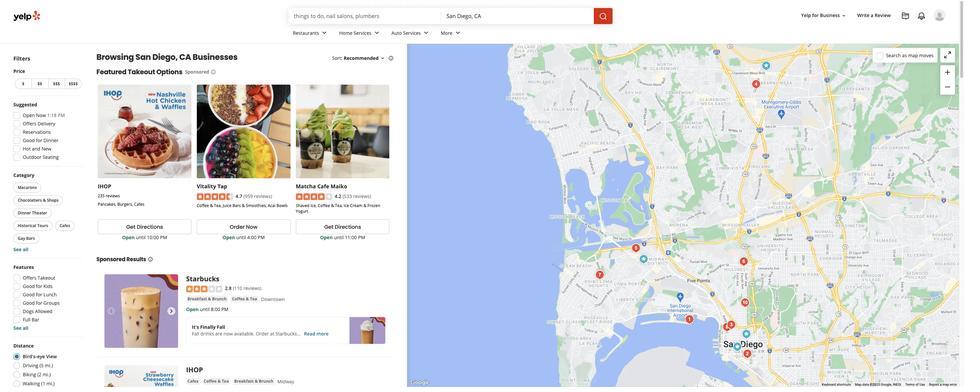Task type: describe. For each thing, give the bounding box(es) containing it.
11:00
[[345, 235, 357, 241]]

cucina urbana image
[[739, 296, 752, 310]]

coffee down (110
[[232, 296, 245, 302]]

0 vertical spatial dinner
[[43, 137, 58, 144]]

open now 1:18 pm
[[23, 112, 65, 119]]

browsing san diego, ca businesses
[[96, 52, 238, 63]]

featured
[[96, 67, 127, 77]]

reviews) right (110
[[244, 285, 262, 292]]

offers for offers delivery
[[23, 121, 36, 127]]

4.7 star rating image
[[197, 194, 233, 200]]

frozen
[[368, 203, 380, 209]]

& up open until 8:00 pm
[[208, 296, 211, 302]]

reviews) for order now
[[254, 193, 272, 200]]

price group
[[13, 68, 83, 90]]

1 horizontal spatial fall
[[217, 324, 225, 330]]

brunch for right breakfast & brunch link
[[259, 379, 274, 385]]

bird's-eye view
[[23, 354, 57, 360]]

snooze, an a.m. eatery image
[[737, 255, 751, 269]]

(533
[[343, 193, 352, 200]]

pm for vitality tap
[[258, 235, 265, 241]]

drinks
[[201, 331, 214, 337]]

auto services
[[392, 30, 421, 36]]

good for good for groups
[[23, 300, 35, 306]]

of
[[916, 383, 919, 387]]

offers for offers takeout
[[23, 275, 36, 281]]

tyler b. image
[[934, 9, 946, 21]]

good for good for lunch
[[23, 292, 35, 298]]

1 horizontal spatial ihop link
[[186, 366, 203, 375]]

report a map error link
[[930, 383, 958, 387]]

$$
[[38, 81, 42, 87]]

cafes inside cafes link
[[188, 379, 198, 385]]

hot
[[23, 146, 31, 152]]

get directions link for ihop
[[98, 220, 192, 235]]

1 vertical spatial order
[[256, 331, 269, 337]]

for for kids
[[36, 283, 42, 290]]

mi.) for driving (5 mi.)
[[45, 363, 53, 369]]

good for good for kids
[[23, 283, 35, 290]]

services for auto services
[[403, 30, 421, 36]]

driving
[[23, 363, 38, 369]]

c level image
[[683, 313, 697, 327]]

use
[[920, 383, 926, 387]]

it's
[[192, 324, 199, 330]]

pm for matcha cafe maiko
[[358, 235, 365, 241]]

until left 8:00
[[200, 306, 210, 313]]

order inside "link"
[[230, 223, 245, 231]]

juice
[[223, 203, 232, 209]]

0 horizontal spatial cafes
[[60, 223, 70, 229]]

24 chevron down v2 image for more
[[454, 29, 462, 37]]

until for matcha cafe maiko
[[334, 235, 344, 241]]

(2
[[37, 372, 41, 378]]

0 horizontal spatial ihop link
[[98, 183, 111, 190]]

walking
[[23, 381, 40, 387]]

macarons button
[[13, 183, 41, 193]]

& down 4.7 on the left
[[242, 203, 245, 209]]

expand map image
[[944, 51, 952, 59]]

vitality
[[197, 183, 216, 190]]

fall drinks are now available. order at starbucks today.
[[192, 331, 312, 337]]

for for dinner
[[36, 137, 42, 144]]

group containing suggested
[[11, 101, 83, 163]]

map for moves
[[909, 52, 919, 58]]

theater
[[32, 210, 47, 216]]

map
[[855, 383, 862, 387]]

water grill - san diego image
[[741, 348, 754, 361]]

keyboard shortcuts button
[[822, 383, 851, 388]]

as
[[903, 52, 907, 58]]

search image
[[600, 12, 608, 20]]

offers delivery
[[23, 121, 55, 127]]

notifications image
[[918, 12, 926, 20]]

& right cafes link
[[218, 379, 221, 385]]

full bar
[[23, 317, 39, 323]]

for for groups
[[36, 300, 42, 306]]

coffee & tea link for midway
[[203, 379, 230, 385]]

services for home services
[[354, 30, 372, 36]]

bars inside button
[[26, 236, 35, 241]]

$$$
[[53, 81, 60, 87]]

brunch for left breakfast & brunch link
[[212, 296, 227, 302]]

groups
[[43, 300, 60, 306]]

& down 4.7 star rating image
[[210, 203, 213, 209]]

2.8 (110 reviews)
[[225, 285, 262, 292]]

business
[[820, 12, 840, 19]]

category
[[13, 172, 34, 179]]

all for category
[[23, 247, 28, 253]]

ihop for ihop
[[186, 366, 203, 375]]

starbucks image
[[740, 328, 753, 341]]

see all for category
[[13, 247, 28, 253]]

breakfast for left breakfast & brunch link
[[188, 296, 207, 302]]

get directions for matcha cafe maiko
[[324, 223, 361, 231]]

now for order
[[246, 223, 258, 231]]

shortcuts
[[837, 383, 851, 387]]

moves
[[920, 52, 934, 58]]

restaurants link
[[288, 24, 334, 44]]

open down suggested
[[23, 112, 35, 119]]

home
[[339, 30, 353, 36]]

yogurt
[[296, 209, 308, 214]]

search as map moves
[[887, 52, 934, 58]]

good for dinner
[[23, 137, 58, 144]]

report
[[930, 383, 940, 387]]

0 horizontal spatial breakfast & brunch button
[[186, 296, 228, 303]]

coffee inside shaved ice, coffee & tea, ice cream & frozen yogurt
[[318, 203, 330, 209]]

none field near
[[447, 12, 589, 20]]

reviews) for get directions
[[353, 193, 371, 200]]

coffee & tea for downtown
[[232, 296, 257, 302]]

tap
[[218, 183, 227, 190]]

read more
[[304, 331, 329, 337]]

lunch
[[43, 292, 57, 298]]

shaved ice, coffee & tea, ice cream & frozen yogurt
[[296, 203, 380, 214]]

see for features
[[13, 325, 22, 332]]

restaurants
[[293, 30, 319, 36]]

dinner theater
[[18, 210, 47, 216]]

terms of use
[[906, 383, 926, 387]]

2.8 star rating image
[[186, 286, 222, 293]]

4.7
[[236, 193, 242, 200]]

tea for midway
[[222, 379, 229, 385]]

user actions element
[[796, 8, 956, 50]]

1 horizontal spatial breakfast & brunch link
[[233, 379, 275, 385]]

auto
[[392, 30, 402, 36]]

coffee & tea button for downtown
[[231, 296, 259, 303]]

map region
[[406, 0, 965, 388]]

ice
[[344, 203, 349, 209]]

$ button
[[15, 79, 31, 89]]

acai
[[268, 203, 276, 209]]

home services
[[339, 30, 372, 36]]

1 horizontal spatial 16 info v2 image
[[211, 69, 216, 75]]

next image
[[167, 308, 176, 316]]

hot and new
[[23, 146, 51, 152]]

zoom out image
[[944, 83, 952, 91]]

open for vitality tap
[[223, 235, 235, 241]]

cafes inside ihop 235 reviews pancakes, burgers, cafes
[[134, 202, 144, 207]]

businesses
[[193, 52, 238, 63]]

for for lunch
[[36, 292, 42, 298]]

1 vertical spatial breakfast & brunch button
[[233, 379, 275, 385]]

allowed
[[35, 308, 52, 315]]

keyboard
[[822, 383, 836, 387]]

see all for features
[[13, 325, 28, 332]]

see all button for features
[[13, 325, 28, 332]]

(1
[[41, 381, 45, 387]]

option group containing distance
[[11, 343, 83, 388]]

none field find
[[294, 12, 436, 20]]

seating
[[43, 154, 59, 160]]

vitality tap image
[[731, 341, 744, 354]]

$$$$
[[69, 81, 78, 87]]

vitality tap
[[197, 183, 227, 190]]

$$$ button
[[48, 79, 65, 89]]

takeout for featured
[[128, 67, 155, 77]]

16 chevron down v2 image for recommended
[[380, 56, 386, 61]]

browsing
[[96, 52, 134, 63]]

all for features
[[23, 325, 28, 332]]

a for report
[[940, 383, 942, 387]]

takeout for offers
[[38, 275, 55, 281]]

features
[[13, 264, 34, 271]]

16 info v2 image
[[389, 56, 394, 61]]

& left ice at the left of page
[[331, 203, 334, 209]]

error
[[951, 383, 958, 387]]

open up it's
[[186, 306, 199, 313]]

breakfast & brunch for the bottommost breakfast & brunch button
[[234, 379, 274, 385]]

& left midway in the bottom of the page
[[255, 379, 258, 385]]

yelp for business
[[802, 12, 840, 19]]

coffee & tea link for downtown
[[231, 296, 259, 303]]

24 chevron down v2 image for auto services
[[422, 29, 430, 37]]

starbucks link
[[186, 275, 219, 284]]

1 horizontal spatial bars
[[233, 203, 241, 209]]

queenstown public house image
[[725, 319, 738, 332]]

24 chevron down v2 image for home services
[[373, 29, 381, 37]]

delivery
[[38, 121, 55, 127]]

sort:
[[332, 55, 343, 61]]

coffee & tea, juice bars & smoothies, acai bowls
[[197, 203, 288, 209]]

$$$$ button
[[65, 79, 82, 89]]

at
[[270, 331, 274, 337]]

filters
[[13, 55, 30, 62]]



Task type: vqa. For each thing, say whether or not it's contained in the screenshot.
Alamo on the left bottom of page
no



Task type: locate. For each thing, give the bounding box(es) containing it.
24 chevron down v2 image inside restaurants link
[[321, 29, 329, 37]]

get directions link
[[98, 220, 192, 235], [296, 220, 390, 235]]

until for vitality tap
[[236, 235, 246, 241]]

get directions link down shaved ice, coffee & tea, ice cream & frozen yogurt
[[296, 220, 390, 235]]

2 vertical spatial mi.)
[[47, 381, 55, 387]]

sponsored results
[[96, 256, 146, 264]]

1 vertical spatial cafes button
[[186, 379, 200, 385]]

& right the "cream"
[[364, 203, 367, 209]]

0 vertical spatial tea
[[250, 296, 257, 302]]

0 vertical spatial coffee & tea
[[232, 296, 257, 302]]

2 horizontal spatial cafes
[[188, 379, 198, 385]]

24 chevron down v2 image
[[321, 29, 329, 37], [422, 29, 430, 37]]

2 vertical spatial cafes
[[188, 379, 198, 385]]

& inside button
[[43, 198, 46, 203]]

2 get directions from the left
[[324, 223, 361, 231]]

0 vertical spatial cafes
[[134, 202, 144, 207]]

pm for ihop
[[160, 235, 167, 241]]

0 vertical spatial breakfast & brunch link
[[186, 296, 228, 303]]

0 vertical spatial all
[[23, 247, 28, 253]]

16 info v2 image right results
[[148, 257, 153, 262]]

1 vertical spatial ihop link
[[186, 366, 203, 375]]

0 horizontal spatial services
[[354, 30, 372, 36]]

open until 8:00 pm
[[186, 306, 229, 313]]

bar
[[32, 317, 39, 323]]

0 horizontal spatial a
[[871, 12, 874, 19]]

0 horizontal spatial starbucks
[[186, 275, 219, 284]]

for inside button
[[813, 12, 819, 19]]

(110
[[233, 285, 242, 292]]

chocolatiers
[[18, 198, 42, 203]]

2 see from the top
[[13, 325, 22, 332]]

pm right 8:00
[[222, 306, 229, 313]]

bowls
[[277, 203, 288, 209]]

group containing category
[[12, 172, 83, 253]]

cream
[[350, 203, 363, 209]]

0 vertical spatial offers
[[23, 121, 36, 127]]

2 see all button from the top
[[13, 325, 28, 332]]

0 vertical spatial sponsored
[[185, 69, 209, 75]]

2 get directions link from the left
[[296, 220, 390, 235]]

coffee down 4.7 star rating image
[[197, 203, 209, 209]]

reservations
[[23, 129, 51, 135]]

offers
[[23, 121, 36, 127], [23, 275, 36, 281]]

0 horizontal spatial map
[[909, 52, 919, 58]]

coffee right ice,
[[318, 203, 330, 209]]

mi.)
[[45, 363, 53, 369], [43, 372, 51, 378], [47, 381, 55, 387]]

1 get from the left
[[126, 223, 135, 231]]

open down order now
[[223, 235, 235, 241]]

1 horizontal spatial 24 chevron down v2 image
[[454, 29, 462, 37]]

0 vertical spatial ihop link
[[98, 183, 111, 190]]

zoom in image
[[944, 68, 952, 76]]

1 vertical spatial see all button
[[13, 325, 28, 332]]

1 get directions from the left
[[126, 223, 163, 231]]

good
[[23, 137, 35, 144], [23, 283, 35, 290], [23, 292, 35, 298], [23, 300, 35, 306]]

None field
[[294, 12, 436, 20], [447, 12, 589, 20]]

get directions up open until 11:00 pm
[[324, 223, 361, 231]]

mi.) right (5
[[45, 363, 53, 369]]

bars right gay
[[26, 236, 35, 241]]

group containing features
[[11, 264, 83, 332]]

all down full
[[23, 325, 28, 332]]

3 good from the top
[[23, 292, 35, 298]]

bars
[[233, 203, 241, 209], [26, 236, 35, 241]]

more
[[317, 331, 329, 337]]

1 vertical spatial sponsored
[[96, 256, 125, 264]]

2 offers from the top
[[23, 275, 36, 281]]

today.
[[298, 331, 312, 337]]

0 vertical spatial now
[[36, 112, 46, 119]]

see all button down full
[[13, 325, 28, 332]]

dinner up historical
[[18, 210, 31, 216]]

dinner theater button
[[13, 208, 51, 218]]

dinner up new
[[43, 137, 58, 144]]

16 chevron down v2 image
[[842, 13, 847, 18], [380, 56, 386, 61]]

0 horizontal spatial order
[[230, 223, 245, 231]]

cafe
[[317, 183, 329, 190]]

4.2
[[335, 193, 341, 200]]

bird's-
[[23, 354, 37, 360]]

1 horizontal spatial tea
[[250, 296, 257, 302]]

available.
[[234, 331, 255, 337]]

sponsored for sponsored results
[[96, 256, 125, 264]]

offers up good for kids
[[23, 275, 36, 281]]

24 chevron down v2 image
[[373, 29, 381, 37], [454, 29, 462, 37]]

all down gay bars button
[[23, 247, 28, 253]]

read
[[304, 331, 315, 337]]

24 chevron down v2 image for restaurants
[[321, 29, 329, 37]]

good down good for kids
[[23, 292, 35, 298]]

cesarina image
[[593, 269, 607, 282]]

1 all from the top
[[23, 247, 28, 253]]

directions for matcha cafe maiko
[[335, 223, 361, 231]]

1 horizontal spatial services
[[403, 30, 421, 36]]

1 horizontal spatial coffee & tea link
[[231, 296, 259, 303]]

tea for downtown
[[250, 296, 257, 302]]

see up distance
[[13, 325, 22, 332]]

1 horizontal spatial cafes
[[134, 202, 144, 207]]

tea, left ice at the left of page
[[335, 203, 343, 209]]

0 horizontal spatial cafes button
[[55, 221, 75, 231]]

eye
[[37, 354, 45, 360]]

1 vertical spatial cafes
[[60, 223, 70, 229]]

see all down gay
[[13, 247, 28, 253]]

breakfast for right breakfast & brunch link
[[234, 379, 254, 385]]

san
[[136, 52, 151, 63]]

sponsored
[[185, 69, 209, 75], [96, 256, 125, 264]]

group
[[941, 65, 956, 95], [11, 101, 83, 163], [12, 172, 83, 253], [11, 264, 83, 332]]

1 horizontal spatial breakfast
[[234, 379, 254, 385]]

options
[[156, 67, 183, 77]]

good for good for dinner
[[23, 137, 35, 144]]

0 vertical spatial see all button
[[13, 247, 28, 253]]

1 see all button from the top
[[13, 247, 28, 253]]

all
[[23, 247, 28, 253], [23, 325, 28, 332]]

gay bars button
[[13, 234, 39, 244]]

& down "2.8 (110 reviews)"
[[246, 296, 249, 302]]

until left 4:00
[[236, 235, 246, 241]]

0 horizontal spatial get
[[126, 223, 135, 231]]

outdoor seating
[[23, 154, 59, 160]]

ihop inside ihop 235 reviews pancakes, burgers, cafes
[[98, 183, 111, 190]]

2 24 chevron down v2 image from the left
[[454, 29, 462, 37]]

fall
[[217, 324, 225, 330], [192, 331, 199, 337]]

1 vertical spatial 16 info v2 image
[[148, 257, 153, 262]]

1 vertical spatial see
[[13, 325, 22, 332]]

coffee & tea link right cafes link
[[203, 379, 230, 385]]

for down good for kids
[[36, 292, 42, 298]]

see down gay
[[13, 247, 22, 253]]

for right the yelp
[[813, 12, 819, 19]]

chocolatiers & shops
[[18, 198, 59, 203]]

1 24 chevron down v2 image from the left
[[373, 29, 381, 37]]

for down good for lunch
[[36, 300, 42, 306]]

1 horizontal spatial tea,
[[335, 203, 343, 209]]

1 see from the top
[[13, 247, 22, 253]]

0 vertical spatial fall
[[217, 324, 225, 330]]

0 horizontal spatial 24 chevron down v2 image
[[321, 29, 329, 37]]

16 chevron down v2 image inside recommended dropdown button
[[380, 56, 386, 61]]

ihop link up cafes link
[[186, 366, 203, 375]]

1 vertical spatial now
[[246, 223, 258, 231]]

& left shops
[[43, 198, 46, 203]]

projects image
[[902, 12, 910, 20]]

0 vertical spatial map
[[909, 52, 919, 58]]

map right as
[[909, 52, 919, 58]]

get directions link down burgers,
[[98, 220, 192, 235]]

now inside "link"
[[246, 223, 258, 231]]

starbucks image
[[105, 275, 178, 348]]

1 vertical spatial see all
[[13, 325, 28, 332]]

1 vertical spatial offers
[[23, 275, 36, 281]]

yelp
[[802, 12, 811, 19]]

1 horizontal spatial 24 chevron down v2 image
[[422, 29, 430, 37]]

0 vertical spatial mi.)
[[45, 363, 53, 369]]

matcha cafe maiko image
[[760, 59, 773, 73]]

and
[[32, 146, 40, 152]]

meze greek fusion image
[[741, 348, 754, 362]]

phil's bbq image
[[630, 242, 643, 255]]

1 24 chevron down v2 image from the left
[[321, 29, 329, 37]]

24 chevron down v2 image inside the home services link
[[373, 29, 381, 37]]

0 vertical spatial breakfast
[[188, 296, 207, 302]]

pm right 10:00
[[160, 235, 167, 241]]

mi.) right (2
[[43, 372, 51, 378]]

coffee & tea down "2.8 (110 reviews)"
[[232, 296, 257, 302]]

open up sponsored results
[[122, 235, 135, 241]]

until for ihop
[[136, 235, 146, 241]]

sponsored down ca
[[185, 69, 209, 75]]

16 chevron down v2 image left 16 info v2 icon
[[380, 56, 386, 61]]

ihop for ihop 235 reviews pancakes, burgers, cafes
[[98, 183, 111, 190]]

16 chevron down v2 image for yelp for business
[[842, 13, 847, 18]]

breakfast & brunch left midway in the bottom of the page
[[234, 379, 274, 385]]

0 vertical spatial takeout
[[128, 67, 155, 77]]

1 services from the left
[[354, 30, 372, 36]]

review
[[875, 12, 891, 19]]

0 horizontal spatial tea
[[222, 379, 229, 385]]

Find text field
[[294, 12, 436, 20]]

1 vertical spatial coffee & tea link
[[203, 379, 230, 385]]

good for groups
[[23, 300, 60, 306]]

0 horizontal spatial get directions link
[[98, 220, 192, 235]]

a inside write a review link
[[871, 12, 874, 19]]

king & queen cantina image
[[721, 321, 734, 334]]

0 horizontal spatial fall
[[192, 331, 199, 337]]

see all
[[13, 247, 28, 253], [13, 325, 28, 332]]

takeout down san
[[128, 67, 155, 77]]

coffee & tea
[[232, 296, 257, 302], [204, 379, 229, 385]]

ihop up 235
[[98, 183, 111, 190]]

breakfast & brunch link up open until 8:00 pm
[[186, 296, 228, 303]]

historical tours button
[[13, 221, 53, 231]]

open until 10:00 pm
[[122, 235, 167, 241]]

starbucks right at
[[276, 331, 297, 337]]

good up dogs
[[23, 300, 35, 306]]

map for error
[[943, 383, 950, 387]]

keyboard shortcuts
[[822, 383, 851, 387]]

google image
[[409, 379, 431, 388]]

takeout up "kids"
[[38, 275, 55, 281]]

0 vertical spatial coffee & tea button
[[231, 296, 259, 303]]

get for matcha cafe maiko
[[324, 223, 334, 231]]

0 horizontal spatial bars
[[26, 236, 35, 241]]

0 horizontal spatial coffee & tea link
[[203, 379, 230, 385]]

tea right cafes link
[[222, 379, 229, 385]]

breakfast & brunch for left breakfast & brunch button
[[188, 296, 227, 302]]

good down offers takeout
[[23, 283, 35, 290]]

good for kids
[[23, 283, 53, 290]]

dinner
[[43, 137, 58, 144], [18, 210, 31, 216]]

2 good from the top
[[23, 283, 35, 290]]

midway
[[278, 379, 294, 385]]

now for open
[[36, 112, 46, 119]]

bars right the juice
[[233, 203, 241, 209]]

get up the open until 10:00 pm
[[126, 223, 135, 231]]

get up open until 11:00 pm
[[324, 223, 334, 231]]

breakfast & brunch
[[188, 296, 227, 302], [234, 379, 274, 385]]

1 horizontal spatial takeout
[[128, 67, 155, 77]]

for for business
[[813, 12, 819, 19]]

2 tea, from the left
[[335, 203, 343, 209]]

1 directions from the left
[[137, 223, 163, 231]]

order now
[[230, 223, 258, 231]]

2 24 chevron down v2 image from the left
[[422, 29, 430, 37]]

services right auto
[[403, 30, 421, 36]]

2 none field from the left
[[447, 12, 589, 20]]

2 all from the top
[[23, 325, 28, 332]]

$$ button
[[31, 79, 48, 89]]

1 vertical spatial fall
[[192, 331, 199, 337]]

0 horizontal spatial ihop
[[98, 183, 111, 190]]

offers takeout
[[23, 275, 55, 281]]

0 vertical spatial 16 info v2 image
[[211, 69, 216, 75]]

reviews) up the "cream"
[[353, 193, 371, 200]]

get directions link for matcha cafe maiko
[[296, 220, 390, 235]]

1 vertical spatial takeout
[[38, 275, 55, 281]]

1 vertical spatial coffee & tea
[[204, 379, 229, 385]]

outdoor
[[23, 154, 41, 160]]

1 horizontal spatial dinner
[[43, 137, 58, 144]]

tea, left the juice
[[214, 203, 222, 209]]

1 horizontal spatial coffee & tea button
[[231, 296, 259, 303]]

1 horizontal spatial none field
[[447, 12, 589, 20]]

24 chevron down v2 image right auto services
[[422, 29, 430, 37]]

1 horizontal spatial a
[[940, 383, 942, 387]]

Near text field
[[447, 12, 589, 20]]

©2023
[[870, 383, 881, 387]]

1 vertical spatial breakfast & brunch link
[[233, 379, 275, 385]]

open until 11:00 pm
[[320, 235, 365, 241]]

10:00
[[147, 235, 159, 241]]

16 chevron down v2 image inside yelp for business button
[[842, 13, 847, 18]]

full
[[23, 317, 30, 323]]

now up offers delivery
[[36, 112, 46, 119]]

2 services from the left
[[403, 30, 421, 36]]

order left at
[[256, 331, 269, 337]]

0 horizontal spatial tea,
[[214, 203, 222, 209]]

(959
[[244, 193, 253, 200]]

1 horizontal spatial get
[[324, 223, 334, 231]]

1:18
[[47, 112, 57, 119]]

brunch
[[212, 296, 227, 302], [259, 379, 274, 385]]

1 horizontal spatial coffee & tea
[[232, 296, 257, 302]]

breakfast & brunch link left midway in the bottom of the page
[[233, 379, 275, 385]]

offers up reservations
[[23, 121, 36, 127]]

2 get from the left
[[324, 223, 334, 231]]

1 horizontal spatial order
[[256, 331, 269, 337]]

1 vertical spatial dinner
[[18, 210, 31, 216]]

0 horizontal spatial sponsored
[[96, 256, 125, 264]]

1 vertical spatial mi.)
[[43, 372, 51, 378]]

0 horizontal spatial breakfast & brunch
[[188, 296, 227, 302]]

0 horizontal spatial brunch
[[212, 296, 227, 302]]

1 horizontal spatial brunch
[[259, 379, 274, 385]]

(5
[[39, 363, 44, 369]]

8:00
[[211, 306, 220, 313]]

walking (1 mi.)
[[23, 381, 55, 387]]

1 tea, from the left
[[214, 203, 222, 209]]

option group
[[11, 343, 83, 388]]

directions up 10:00
[[137, 223, 163, 231]]

finally
[[200, 324, 216, 330]]

steamy piggy image
[[750, 78, 763, 91]]

1 vertical spatial brunch
[[259, 379, 274, 385]]

2 directions from the left
[[335, 223, 361, 231]]

1 offers from the top
[[23, 121, 36, 127]]

coffee & tea right cafes link
[[204, 379, 229, 385]]

fall down it's
[[192, 331, 199, 337]]

0 vertical spatial starbucks
[[186, 275, 219, 284]]

1 horizontal spatial now
[[246, 223, 258, 231]]

coffee & tea button right cafes link
[[203, 379, 230, 385]]

driving (5 mi.)
[[23, 363, 53, 369]]

inegi
[[893, 383, 902, 387]]

open for ihop
[[122, 235, 135, 241]]

open for matcha cafe maiko
[[320, 235, 333, 241]]

a for write
[[871, 12, 874, 19]]

ihop image
[[637, 253, 651, 266]]

24 chevron down v2 image inside more link
[[454, 29, 462, 37]]

services right home on the top of page
[[354, 30, 372, 36]]

1 see all from the top
[[13, 247, 28, 253]]

pm right 1:18
[[58, 112, 65, 119]]

None search field
[[289, 8, 614, 24]]

4 good from the top
[[23, 300, 35, 306]]

pm right 4:00
[[258, 235, 265, 241]]

a right write
[[871, 12, 874, 19]]

1 horizontal spatial map
[[943, 383, 950, 387]]

coffee & tea button for midway
[[203, 379, 230, 385]]

order up open until 4:00 pm
[[230, 223, 245, 231]]

4.2 (533 reviews)
[[335, 193, 371, 200]]

see all down full
[[13, 325, 28, 332]]

see all button down gay
[[13, 247, 28, 253]]

coffee & tea for midway
[[204, 379, 229, 385]]

gay bars
[[18, 236, 35, 241]]

1 horizontal spatial starbucks
[[276, 331, 297, 337]]

brunch up 8:00
[[212, 296, 227, 302]]

0 vertical spatial order
[[230, 223, 245, 231]]

0 horizontal spatial directions
[[137, 223, 163, 231]]

1 none field from the left
[[294, 12, 436, 20]]

historical tours
[[18, 223, 48, 229]]

1 horizontal spatial get directions
[[324, 223, 361, 231]]

previous image
[[107, 308, 115, 316]]

brunch left midway in the bottom of the page
[[259, 379, 274, 385]]

terms of use link
[[906, 383, 926, 387]]

order now link
[[197, 220, 291, 235]]

2 see all from the top
[[13, 325, 28, 332]]

24 chevron down v2 image right more
[[454, 29, 462, 37]]

4.2 star rating image
[[296, 194, 332, 200]]

16 info v2 image
[[211, 69, 216, 75], [148, 257, 153, 262]]

mi.) right (1
[[47, 381, 55, 387]]

1 vertical spatial 16 chevron down v2 image
[[380, 56, 386, 61]]

downtown
[[261, 296, 285, 303]]

235
[[98, 193, 105, 199]]

featured takeout options
[[96, 67, 183, 77]]

tea, inside shaved ice, coffee & tea, ice cream & frozen yogurt
[[335, 203, 343, 209]]

0 horizontal spatial takeout
[[38, 275, 55, 281]]

business categories element
[[288, 24, 946, 44]]

map left error
[[943, 383, 950, 387]]

reviews) up smoothies, at the bottom left of page
[[254, 193, 272, 200]]

until left 11:00
[[334, 235, 344, 241]]

16 chevron down v2 image right business
[[842, 13, 847, 18]]

ihop 235 reviews pancakes, burgers, cafes
[[98, 183, 144, 207]]

pm right 11:00
[[358, 235, 365, 241]]

coffee & tea button down "2.8 (110 reviews)"
[[231, 296, 259, 303]]

0 horizontal spatial 16 info v2 image
[[148, 257, 153, 262]]

directions for ihop
[[137, 223, 163, 231]]

0 vertical spatial a
[[871, 12, 874, 19]]

0 horizontal spatial none field
[[294, 12, 436, 20]]

until
[[136, 235, 146, 241], [236, 235, 246, 241], [334, 235, 344, 241], [200, 306, 210, 313]]

kids
[[43, 283, 53, 290]]

1 vertical spatial starbucks
[[276, 331, 297, 337]]

1 horizontal spatial cafes button
[[186, 379, 200, 385]]

see all button for category
[[13, 247, 28, 253]]

0 horizontal spatial 16 chevron down v2 image
[[380, 56, 386, 61]]

1 get directions link from the left
[[98, 220, 192, 235]]

coffee right cafes link
[[204, 379, 217, 385]]

distance
[[13, 343, 34, 349]]

0 horizontal spatial breakfast & brunch link
[[186, 296, 228, 303]]

breakfast & brunch button left midway in the bottom of the page
[[233, 379, 275, 385]]

see for category
[[13, 247, 22, 253]]

coffee & tea link down "2.8 (110 reviews)"
[[231, 296, 259, 303]]

1 good from the top
[[23, 137, 35, 144]]

pancakes,
[[98, 202, 116, 207]]

get directions
[[126, 223, 163, 231], [324, 223, 361, 231]]

good up 'hot'
[[23, 137, 35, 144]]

dinner inside 'dinner theater' button
[[18, 210, 31, 216]]

open left 11:00
[[320, 235, 333, 241]]

sponsored for sponsored
[[185, 69, 209, 75]]

ihop up cafes link
[[186, 366, 203, 375]]

now up 4:00
[[246, 223, 258, 231]]

0 vertical spatial coffee & tea link
[[231, 296, 259, 303]]

$
[[22, 81, 24, 87]]

ihop link
[[98, 183, 111, 190], [186, 366, 203, 375]]

until left 10:00
[[136, 235, 146, 241]]

mi.) for walking (1 mi.)
[[47, 381, 55, 387]]

tea,
[[214, 203, 222, 209], [335, 203, 343, 209]]

starbucks up 2.8 star rating image
[[186, 275, 219, 284]]

slideshow element
[[105, 275, 178, 348]]

for up hot and new
[[36, 137, 42, 144]]

biking (2 mi.)
[[23, 372, 51, 378]]

4:00
[[247, 235, 257, 241]]

24 chevron down v2 image inside auto services link
[[422, 29, 430, 37]]

get directions up the open until 10:00 pm
[[126, 223, 163, 231]]

1 horizontal spatial get directions link
[[296, 220, 390, 235]]

price
[[13, 68, 25, 74]]

coffee & tea button
[[231, 296, 259, 303], [203, 379, 230, 385]]

sponsored left results
[[96, 256, 125, 264]]

get for ihop
[[126, 223, 135, 231]]

breakfast & brunch down 2.8 star rating image
[[188, 296, 227, 302]]

1 vertical spatial tea
[[222, 379, 229, 385]]

get directions for ihop
[[126, 223, 163, 231]]

mi.) for biking (2 mi.)
[[43, 372, 51, 378]]



